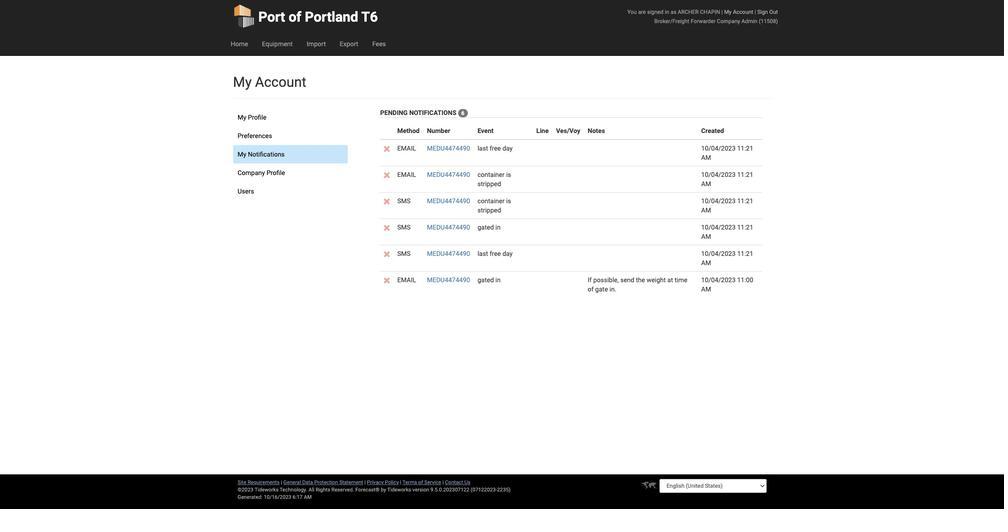 Task type: vqa. For each thing, say whether or not it's contained in the screenshot.
1
no



Task type: locate. For each thing, give the bounding box(es) containing it.
privacy policy link
[[367, 480, 399, 486]]

10/04/2023
[[702, 145, 736, 152], [702, 171, 736, 178], [702, 197, 736, 205], [702, 224, 736, 231], [702, 250, 736, 258], [702, 276, 736, 284]]

as
[[671, 9, 677, 15]]

my right 'chapin'
[[724, 9, 732, 15]]

1 vertical spatial profile
[[267, 169, 285, 177]]

2 horizontal spatial of
[[588, 286, 594, 293]]

in for email
[[496, 276, 501, 284]]

2 click to delete image from the top
[[384, 278, 390, 284]]

of right port
[[289, 9, 302, 25]]

if
[[588, 276, 592, 284]]

0 vertical spatial gated
[[478, 224, 494, 231]]

1 container is stripped from the top
[[478, 171, 511, 188]]

am
[[702, 154, 711, 161], [702, 180, 711, 188], [702, 207, 711, 214], [702, 233, 711, 240], [702, 259, 711, 267], [702, 286, 711, 293], [304, 494, 312, 500]]

1 vertical spatial last
[[478, 250, 488, 258]]

sign
[[758, 9, 768, 15]]

2 in from the top
[[496, 276, 501, 284]]

t6
[[362, 9, 378, 25]]

version
[[413, 487, 429, 493]]

my notifications
[[238, 151, 285, 158]]

3 11:21 from the top
[[738, 197, 754, 205]]

1 email from the top
[[397, 145, 416, 152]]

day
[[503, 145, 513, 152], [503, 250, 513, 258]]

2 is from the top
[[506, 197, 511, 205]]

terms
[[403, 480, 417, 486]]

3 medu4474490 from the top
[[427, 197, 470, 205]]

medu4474490 for fourth medu4474490 link
[[427, 224, 470, 231]]

account up admin
[[733, 9, 754, 15]]

11:21
[[738, 145, 754, 152], [738, 171, 754, 178], [738, 197, 754, 205], [738, 224, 754, 231], [738, 250, 754, 258]]

sms
[[397, 197, 411, 205], [397, 224, 411, 231], [397, 250, 411, 258]]

1 10/04/2023 from the top
[[702, 145, 736, 152]]

2 last from the top
[[478, 250, 488, 258]]

free for sms
[[490, 250, 501, 258]]

notifications inside pending notifications 6
[[409, 109, 457, 116]]

1 vertical spatial company
[[238, 169, 265, 177]]

1 vertical spatial day
[[503, 250, 513, 258]]

2 medu4474490 from the top
[[427, 171, 470, 178]]

medu4474490 link
[[427, 145, 470, 152], [427, 171, 470, 178], [427, 197, 470, 205], [427, 224, 470, 231], [427, 250, 470, 258], [427, 276, 470, 284]]

1 vertical spatial stripped
[[478, 207, 501, 214]]

day for email
[[503, 145, 513, 152]]

1 medu4474490 from the top
[[427, 145, 470, 152]]

10/04/2023 11:21 am for fifth medu4474490 link from the bottom
[[702, 171, 754, 188]]

free for email
[[490, 145, 501, 152]]

0 vertical spatial gated in
[[478, 224, 501, 231]]

1 vertical spatial gated
[[478, 276, 494, 284]]

at
[[668, 276, 673, 284]]

0 vertical spatial last free day
[[478, 145, 513, 152]]

2 sms from the top
[[397, 224, 411, 231]]

0 horizontal spatial account
[[255, 74, 306, 90]]

0 vertical spatial is
[[506, 171, 511, 178]]

0 vertical spatial email
[[397, 145, 416, 152]]

gated in
[[478, 224, 501, 231], [478, 276, 501, 284]]

my
[[724, 9, 732, 15], [233, 74, 252, 90], [238, 114, 246, 121], [238, 151, 246, 158]]

1 vertical spatial click to delete image
[[384, 278, 390, 284]]

click to delete image for gated in
[[384, 278, 390, 284]]

1 vertical spatial sms
[[397, 224, 411, 231]]

container is stripped for email
[[478, 171, 511, 188]]

port of portland t6
[[259, 9, 378, 25]]

5 10/04/2023 11:21 am from the top
[[702, 250, 754, 267]]

1 vertical spatial last free day
[[478, 250, 513, 258]]

generated:
[[238, 494, 263, 500]]

email for day
[[397, 145, 416, 152]]

account down equipment popup button
[[255, 74, 306, 90]]

0 horizontal spatial notifications
[[248, 151, 285, 158]]

4 medu4474490 link from the top
[[427, 224, 470, 231]]

event
[[478, 127, 494, 135]]

profile
[[248, 114, 267, 121], [267, 169, 285, 177]]

1 11:21 from the top
[[738, 145, 754, 152]]

my up my profile
[[233, 74, 252, 90]]

10/04/2023 for 2nd medu4474490 link from the bottom of the page
[[702, 250, 736, 258]]

|
[[722, 9, 723, 15], [755, 9, 756, 15], [281, 480, 282, 486], [365, 480, 366, 486], [400, 480, 402, 486], [443, 480, 444, 486]]

4 10/04/2023 from the top
[[702, 224, 736, 231]]

1 vertical spatial in
[[496, 276, 501, 284]]

of
[[289, 9, 302, 25], [588, 286, 594, 293], [419, 480, 423, 486]]

profile down my notifications at the left top of the page
[[267, 169, 285, 177]]

4 click to delete image from the top
[[384, 251, 390, 257]]

click to delete image
[[384, 146, 390, 152], [384, 278, 390, 284]]

5 medu4474490 from the top
[[427, 250, 470, 258]]

2 last free day from the top
[[478, 250, 513, 258]]

2 vertical spatial sms
[[397, 250, 411, 258]]

2 10/04/2023 11:21 am from the top
[[702, 171, 754, 188]]

1 horizontal spatial account
[[733, 9, 754, 15]]

3 click to delete image from the top
[[384, 225, 390, 231]]

general data protection statement link
[[284, 480, 363, 486]]

1 click to delete image from the top
[[384, 172, 390, 178]]

1 day from the top
[[503, 145, 513, 152]]

2 email from the top
[[397, 171, 416, 178]]

1 vertical spatial free
[[490, 250, 501, 258]]

1 vertical spatial gated in
[[478, 276, 501, 284]]

3 10/04/2023 from the top
[[702, 197, 736, 205]]

3 sms from the top
[[397, 250, 411, 258]]

is
[[506, 171, 511, 178], [506, 197, 511, 205]]

11:21 for 2nd medu4474490 link from the bottom of the page
[[738, 250, 754, 258]]

10/04/2023 11:21 am for 2nd medu4474490 link from the bottom of the page
[[702, 250, 754, 267]]

1 sms from the top
[[397, 197, 411, 205]]

technology.
[[280, 487, 307, 493]]

1 is from the top
[[506, 171, 511, 178]]

last free day
[[478, 145, 513, 152], [478, 250, 513, 258]]

am inside the site requirements | general data protection statement | privacy policy | terms of service | contact us ©2023 tideworks technology. all rights reserved. forecast® by tideworks version 9.5.0.202307122 (07122023-2235) generated: 10/16/2023 6:17 am
[[304, 494, 312, 500]]

terms of service link
[[403, 480, 441, 486]]

am inside 10/04/2023 11:00 am
[[702, 286, 711, 293]]

1 vertical spatial notifications
[[248, 151, 285, 158]]

contact us link
[[445, 480, 471, 486]]

profile for my profile
[[248, 114, 267, 121]]

medu4474490 for fifth medu4474490 link from the bottom
[[427, 171, 470, 178]]

am for 4th medu4474490 link from the bottom
[[702, 207, 711, 214]]

notifications up number
[[409, 109, 457, 116]]

1 vertical spatial is
[[506, 197, 511, 205]]

4 11:21 from the top
[[738, 224, 754, 231]]

out
[[770, 9, 778, 15]]

4 medu4474490 from the top
[[427, 224, 470, 231]]

0 horizontal spatial of
[[289, 9, 302, 25]]

1 vertical spatial email
[[397, 171, 416, 178]]

1 medu4474490 link from the top
[[427, 145, 470, 152]]

1 vertical spatial of
[[588, 286, 594, 293]]

of inside the site requirements | general data protection statement | privacy policy | terms of service | contact us ©2023 tideworks technology. all rights reserved. forecast® by tideworks version 9.5.0.202307122 (07122023-2235) generated: 10/16/2023 6:17 am
[[419, 480, 423, 486]]

1 container from the top
[[478, 171, 505, 178]]

last for sms
[[478, 250, 488, 258]]

weight
[[647, 276, 666, 284]]

| left sign
[[755, 9, 756, 15]]

1 last from the top
[[478, 145, 488, 152]]

my account link
[[724, 9, 754, 15]]

0 vertical spatial in
[[496, 224, 501, 231]]

medu4474490 for 2nd medu4474490 link from the bottom of the page
[[427, 250, 470, 258]]

reserved.
[[332, 487, 354, 493]]

container
[[478, 171, 505, 178], [478, 197, 505, 205]]

container is stripped
[[478, 171, 511, 188], [478, 197, 511, 214]]

2 gated from the top
[[478, 276, 494, 284]]

click to delete image for fifth medu4474490 link from the bottom
[[384, 172, 390, 178]]

2 11:21 from the top
[[738, 171, 754, 178]]

1 horizontal spatial of
[[419, 480, 423, 486]]

portland
[[305, 9, 358, 25]]

10/04/2023 11:21 am for 4th medu4474490 link from the bottom
[[702, 197, 754, 214]]

0 vertical spatial sms
[[397, 197, 411, 205]]

2 gated in from the top
[[478, 276, 501, 284]]

3 10/04/2023 11:21 am from the top
[[702, 197, 754, 214]]

contact
[[445, 480, 463, 486]]

fees
[[372, 40, 386, 48]]

1 horizontal spatial company
[[717, 18, 741, 24]]

1 vertical spatial container
[[478, 197, 505, 205]]

notifications up company profile on the top left of the page
[[248, 151, 285, 158]]

company up users
[[238, 169, 265, 177]]

company down my account link
[[717, 18, 741, 24]]

0 vertical spatial free
[[490, 145, 501, 152]]

profile up preferences
[[248, 114, 267, 121]]

0 vertical spatial account
[[733, 9, 754, 15]]

11:21 for fourth medu4474490 link
[[738, 224, 754, 231]]

10/04/2023 for fourth medu4474490 link
[[702, 224, 736, 231]]

gated for email
[[478, 276, 494, 284]]

0 vertical spatial of
[[289, 9, 302, 25]]

2 container is stripped from the top
[[478, 197, 511, 214]]

10/04/2023 11:21 am for 1st medu4474490 link
[[702, 145, 754, 161]]

2 vertical spatial email
[[397, 276, 416, 284]]

1 stripped from the top
[[478, 180, 501, 188]]

medu4474490
[[427, 145, 470, 152], [427, 171, 470, 178], [427, 197, 470, 205], [427, 224, 470, 231], [427, 250, 470, 258], [427, 276, 470, 284]]

click to delete image
[[384, 172, 390, 178], [384, 199, 390, 205], [384, 225, 390, 231], [384, 251, 390, 257]]

2 10/04/2023 from the top
[[702, 171, 736, 178]]

0 vertical spatial last
[[478, 145, 488, 152]]

10/04/2023 for 1st medu4474490 link
[[702, 145, 736, 152]]

10/16/2023
[[264, 494, 291, 500]]

1 in from the top
[[496, 224, 501, 231]]

4 10/04/2023 11:21 am from the top
[[702, 224, 754, 240]]

0 vertical spatial company
[[717, 18, 741, 24]]

1 horizontal spatial profile
[[267, 169, 285, 177]]

my account
[[233, 74, 306, 90]]

last free day for sms
[[478, 250, 513, 258]]

medu4474490 for 1st medu4474490 link
[[427, 145, 470, 152]]

10/04/2023 11:21 am
[[702, 145, 754, 161], [702, 171, 754, 188], [702, 197, 754, 214], [702, 224, 754, 240], [702, 250, 754, 267]]

0 vertical spatial profile
[[248, 114, 267, 121]]

0 vertical spatial day
[[503, 145, 513, 152]]

0 vertical spatial stripped
[[478, 180, 501, 188]]

you
[[628, 9, 637, 15]]

2235)
[[497, 487, 511, 493]]

10/04/2023 inside 10/04/2023 11:00 am
[[702, 276, 736, 284]]

of down if
[[588, 286, 594, 293]]

gated
[[478, 224, 494, 231], [478, 276, 494, 284]]

admin
[[742, 18, 758, 24]]

account
[[733, 9, 754, 15], [255, 74, 306, 90]]

send
[[621, 276, 635, 284]]

1 vertical spatial container is stripped
[[478, 197, 511, 214]]

6 medu4474490 from the top
[[427, 276, 470, 284]]

2 click to delete image from the top
[[384, 199, 390, 205]]

sms for stripped
[[397, 197, 411, 205]]

2 day from the top
[[503, 250, 513, 258]]

of up version
[[419, 480, 423, 486]]

2 stripped from the top
[[478, 207, 501, 214]]

0 vertical spatial notifications
[[409, 109, 457, 116]]

2 vertical spatial of
[[419, 480, 423, 486]]

1 click to delete image from the top
[[384, 146, 390, 152]]

0 vertical spatial container is stripped
[[478, 171, 511, 188]]

0 vertical spatial click to delete image
[[384, 146, 390, 152]]

2 free from the top
[[490, 250, 501, 258]]

1 10/04/2023 11:21 am from the top
[[702, 145, 754, 161]]

2 container from the top
[[478, 197, 505, 205]]

0 horizontal spatial profile
[[248, 114, 267, 121]]

notifications for pending
[[409, 109, 457, 116]]

last
[[478, 145, 488, 152], [478, 250, 488, 258]]

container for email
[[478, 171, 505, 178]]

5 11:21 from the top
[[738, 250, 754, 258]]

in for sms
[[496, 224, 501, 231]]

1 horizontal spatial notifications
[[409, 109, 457, 116]]

5 10/04/2023 from the top
[[702, 250, 736, 258]]

rights
[[316, 487, 330, 493]]

1 last free day from the top
[[478, 145, 513, 152]]

preferences
[[238, 132, 272, 140]]

my down preferences
[[238, 151, 246, 158]]

0 vertical spatial container
[[478, 171, 505, 178]]

all
[[309, 487, 315, 493]]

9.5.0.202307122
[[431, 487, 470, 493]]

sms for day
[[397, 250, 411, 258]]

1 vertical spatial account
[[255, 74, 306, 90]]

0 horizontal spatial company
[[238, 169, 265, 177]]

email
[[397, 145, 416, 152], [397, 171, 416, 178], [397, 276, 416, 284]]

data
[[302, 480, 313, 486]]

1 gated in from the top
[[478, 224, 501, 231]]

11:21 for 4th medu4474490 link from the bottom
[[738, 197, 754, 205]]

site
[[238, 480, 246, 486]]

general
[[284, 480, 301, 486]]

privacy
[[367, 480, 384, 486]]

1 free from the top
[[490, 145, 501, 152]]

1 gated from the top
[[478, 224, 494, 231]]

company profile
[[238, 169, 285, 177]]

my up preferences
[[238, 114, 246, 121]]

6 10/04/2023 from the top
[[702, 276, 736, 284]]



Task type: describe. For each thing, give the bounding box(es) containing it.
gated in for email
[[478, 276, 501, 284]]

10/04/2023 11:00 am
[[702, 276, 754, 293]]

is for email
[[506, 171, 511, 178]]

home button
[[224, 32, 255, 55]]

sign out link
[[758, 9, 778, 15]]

forwarder
[[691, 18, 716, 24]]

10/04/2023 11:21 am for fourth medu4474490 link
[[702, 224, 754, 240]]

last free day for email
[[478, 145, 513, 152]]

(07122023-
[[471, 487, 497, 493]]

company inside you are signed in as archer chapin | my account | sign out broker/freight forwarder company admin (11508)
[[717, 18, 741, 24]]

pending
[[380, 109, 408, 116]]

| up forecast®
[[365, 480, 366, 486]]

service
[[425, 480, 441, 486]]

the
[[636, 276, 645, 284]]

my inside you are signed in as archer chapin | my account | sign out broker/freight forwarder company admin (11508)
[[724, 9, 732, 15]]

you are signed in as archer chapin | my account | sign out broker/freight forwarder company admin (11508)
[[628, 9, 778, 24]]

gated for sms
[[478, 224, 494, 231]]

fees button
[[365, 32, 393, 55]]

my for my account
[[233, 74, 252, 90]]

3 medu4474490 link from the top
[[427, 197, 470, 205]]

chapin
[[700, 9, 720, 15]]

my for my profile
[[238, 114, 246, 121]]

broker/freight
[[655, 18, 690, 24]]

my for my notifications
[[238, 151, 246, 158]]

site requirements | general data protection statement | privacy policy | terms of service | contact us ©2023 tideworks technology. all rights reserved. forecast® by tideworks version 9.5.0.202307122 (07122023-2235) generated: 10/16/2023 6:17 am
[[238, 480, 511, 500]]

5 medu4474490 link from the top
[[427, 250, 470, 258]]

equipment
[[262, 40, 293, 48]]

6:17
[[293, 494, 303, 500]]

6
[[461, 110, 465, 117]]

| left the "general"
[[281, 480, 282, 486]]

possible,
[[594, 276, 619, 284]]

export button
[[333, 32, 365, 55]]

created
[[702, 127, 724, 135]]

by
[[381, 487, 386, 493]]

archer
[[678, 9, 699, 15]]

notifications for my
[[248, 151, 285, 158]]

last for email
[[478, 145, 488, 152]]

of inside 'if possible, send the weight at time of gate in.'
[[588, 286, 594, 293]]

statement
[[339, 480, 363, 486]]

import button
[[300, 32, 333, 55]]

notes
[[588, 127, 605, 135]]

method
[[397, 127, 420, 135]]

click to delete image for last free day
[[384, 146, 390, 152]]

signed
[[647, 9, 664, 15]]

port of portland t6 link
[[233, 0, 378, 32]]

am for 1st medu4474490 link
[[702, 154, 711, 161]]

is for sms
[[506, 197, 511, 205]]

click to delete image for fourth medu4474490 link
[[384, 225, 390, 231]]

click to delete image for 4th medu4474490 link from the bottom
[[384, 199, 390, 205]]

import
[[307, 40, 326, 48]]

stripped for email
[[478, 180, 501, 188]]

email for stripped
[[397, 171, 416, 178]]

in.
[[610, 286, 617, 293]]

site requirements link
[[238, 480, 280, 486]]

day for sms
[[503, 250, 513, 258]]

©2023 tideworks
[[238, 487, 279, 493]]

gate
[[596, 286, 608, 293]]

port
[[259, 9, 285, 25]]

10/04/2023 for 1st medu4474490 link from the bottom
[[702, 276, 736, 284]]

am for fifth medu4474490 link from the bottom
[[702, 180, 711, 188]]

10/04/2023 for fifth medu4474490 link from the bottom
[[702, 171, 736, 178]]

11:00
[[738, 276, 754, 284]]

are
[[638, 9, 646, 15]]

number
[[427, 127, 450, 135]]

| up 9.5.0.202307122
[[443, 480, 444, 486]]

stripped for sms
[[478, 207, 501, 214]]

home
[[231, 40, 248, 48]]

10/04/2023 for 4th medu4474490 link from the bottom
[[702, 197, 736, 205]]

tideworks
[[387, 487, 411, 493]]

export
[[340, 40, 359, 48]]

account inside you are signed in as archer chapin | my account | sign out broker/freight forwarder company admin (11508)
[[733, 9, 754, 15]]

click to delete image for 2nd medu4474490 link from the bottom of the page
[[384, 251, 390, 257]]

11:21 for 1st medu4474490 link
[[738, 145, 754, 152]]

forecast®
[[356, 487, 380, 493]]

requirements
[[248, 480, 280, 486]]

ves/voy
[[556, 127, 581, 135]]

gated in for sms
[[478, 224, 501, 231]]

2 medu4474490 link from the top
[[427, 171, 470, 178]]

| up tideworks
[[400, 480, 402, 486]]

users
[[238, 188, 254, 195]]

pending notifications 6
[[380, 109, 465, 117]]

in
[[665, 9, 670, 15]]

policy
[[385, 480, 399, 486]]

equipment button
[[255, 32, 300, 55]]

11:21 for fifth medu4474490 link from the bottom
[[738, 171, 754, 178]]

if possible, send the weight at time of gate in.
[[588, 276, 688, 293]]

medu4474490 for 4th medu4474490 link from the bottom
[[427, 197, 470, 205]]

container for sms
[[478, 197, 505, 205]]

protection
[[314, 480, 338, 486]]

am for fourth medu4474490 link
[[702, 233, 711, 240]]

3 email from the top
[[397, 276, 416, 284]]

profile for company profile
[[267, 169, 285, 177]]

(11508)
[[759, 18, 778, 24]]

my profile
[[238, 114, 267, 121]]

medu4474490 for 1st medu4474490 link from the bottom
[[427, 276, 470, 284]]

am for 2nd medu4474490 link from the bottom of the page
[[702, 259, 711, 267]]

time
[[675, 276, 688, 284]]

line
[[537, 127, 549, 135]]

6 medu4474490 link from the top
[[427, 276, 470, 284]]

| right 'chapin'
[[722, 9, 723, 15]]

us
[[465, 480, 471, 486]]

container is stripped for sms
[[478, 197, 511, 214]]

am for 1st medu4474490 link from the bottom
[[702, 286, 711, 293]]



